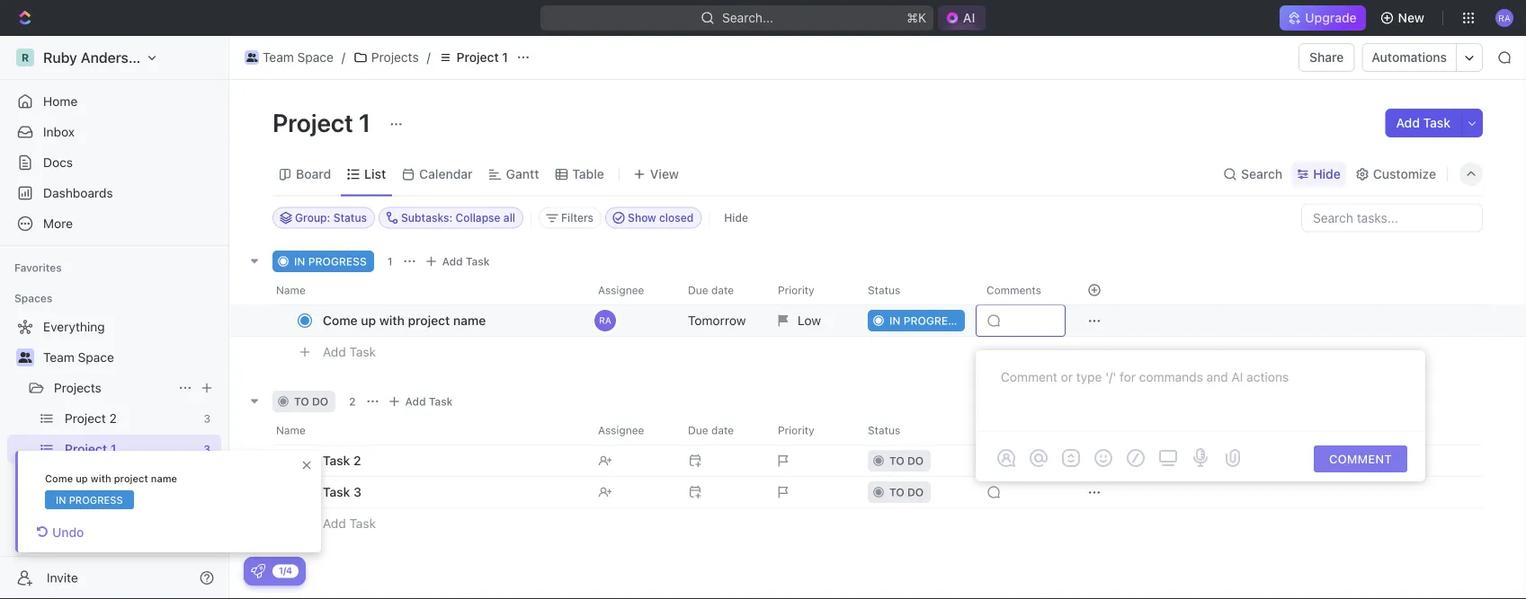 Task type: locate. For each thing, give the bounding box(es) containing it.
table link
[[569, 162, 604, 187]]

tree inside sidebar navigation
[[7, 313, 221, 556]]

tree containing team space
[[7, 313, 221, 556]]

0 horizontal spatial up
[[76, 474, 88, 485]]

0 vertical spatial 1
[[502, 50, 508, 65]]

⌘k
[[907, 10, 926, 25]]

1 horizontal spatial projects
[[371, 50, 419, 65]]

1
[[502, 50, 508, 65], [359, 107, 371, 137], [387, 255, 393, 268]]

in progress
[[294, 255, 367, 268], [56, 495, 123, 506]]

1 horizontal spatial user group image
[[246, 53, 257, 62]]

1 vertical spatial in
[[56, 495, 66, 506]]

0 horizontal spatial progress
[[69, 495, 123, 506]]

1 vertical spatial name
[[151, 474, 177, 485]]

0 horizontal spatial team space
[[43, 350, 114, 365]]

team
[[263, 50, 294, 65], [43, 350, 74, 365]]

0 horizontal spatial hide
[[724, 212, 748, 224]]

project 1
[[457, 50, 508, 65], [273, 107, 376, 137]]

search...
[[722, 10, 773, 25]]

1 horizontal spatial team space
[[263, 50, 334, 65]]

0 vertical spatial user group image
[[246, 53, 257, 62]]

0 vertical spatial projects
[[371, 50, 419, 65]]

user group image
[[246, 53, 257, 62], [18, 353, 32, 363]]

0 vertical spatial team space
[[263, 50, 334, 65]]

1 vertical spatial with
[[91, 474, 111, 485]]

2
[[349, 395, 356, 408], [354, 453, 361, 468]]

add task button up customize
[[1386, 109, 1462, 138]]

home link
[[7, 87, 221, 116]]

1 horizontal spatial hide
[[1313, 167, 1341, 182]]

2 horizontal spatial 1
[[502, 50, 508, 65]]

add task up customize
[[1396, 116, 1451, 130]]

invite
[[47, 571, 78, 586]]

0 horizontal spatial /
[[342, 50, 345, 65]]

1 horizontal spatial team space link
[[240, 47, 338, 68]]

project
[[408, 313, 450, 328], [114, 474, 148, 485]]

inbox link
[[7, 118, 221, 147]]

project
[[457, 50, 499, 65], [273, 107, 353, 137]]

in progress up undo
[[56, 495, 123, 506]]

1 vertical spatial 1
[[359, 107, 371, 137]]

board
[[296, 167, 331, 182]]

1 horizontal spatial ‎come up with project name
[[323, 313, 486, 328]]

0 vertical spatial 2
[[349, 395, 356, 408]]

favorites button
[[7, 257, 69, 279]]

projects link
[[349, 47, 423, 68], [54, 374, 171, 403]]

1 vertical spatial project
[[114, 474, 148, 485]]

inbox
[[43, 125, 75, 139]]

0 vertical spatial space
[[297, 50, 334, 65]]

1 horizontal spatial team
[[263, 50, 294, 65]]

add task button
[[1386, 109, 1462, 138], [421, 250, 497, 272], [315, 341, 383, 363], [384, 391, 460, 412], [315, 513, 383, 535]]

team inside 'tree'
[[43, 350, 74, 365]]

0 vertical spatial team space link
[[240, 47, 338, 68]]

1 horizontal spatial up
[[361, 313, 376, 328]]

0 horizontal spatial projects
[[54, 381, 101, 396]]

team space
[[263, 50, 334, 65], [43, 350, 114, 365]]

0 horizontal spatial name
[[151, 474, 177, 485]]

1 horizontal spatial project
[[457, 50, 499, 65]]

0 vertical spatial name
[[453, 313, 486, 328]]

2 right "do"
[[349, 395, 356, 408]]

in
[[294, 255, 305, 268], [56, 495, 66, 506]]

1 horizontal spatial progress
[[308, 255, 367, 268]]

add up customize
[[1396, 116, 1420, 130]]

1 vertical spatial up
[[76, 474, 88, 485]]

‎come up "do"
[[323, 313, 358, 328]]

0 vertical spatial team
[[263, 50, 294, 65]]

1 vertical spatial team space link
[[43, 344, 218, 372]]

task 3 link
[[318, 479, 584, 505]]

task
[[1423, 116, 1451, 130], [466, 255, 490, 268], [349, 345, 376, 359], [429, 395, 453, 408], [323, 485, 350, 500], [349, 516, 376, 531]]

‎task
[[323, 453, 350, 468]]

0 horizontal spatial project
[[273, 107, 353, 137]]

new button
[[1373, 4, 1435, 32]]

add task up ‎task 2 link
[[405, 395, 453, 408]]

1 horizontal spatial name
[[453, 313, 486, 328]]

add task button down task 3
[[315, 513, 383, 535]]

2 right ‎task
[[354, 453, 361, 468]]

‎come
[[323, 313, 358, 328], [45, 474, 73, 485]]

onboarding checklist button element
[[251, 565, 265, 579]]

add task down task 3
[[323, 516, 376, 531]]

1 vertical spatial ‎come
[[45, 474, 73, 485]]

1 vertical spatial team
[[43, 350, 74, 365]]

team space link
[[240, 47, 338, 68], [43, 344, 218, 372]]

add task
[[1396, 116, 1451, 130], [442, 255, 490, 268], [323, 345, 376, 359], [405, 395, 453, 408], [323, 516, 376, 531]]

1 horizontal spatial with
[[379, 313, 405, 328]]

1 horizontal spatial 1
[[387, 255, 393, 268]]

projects
[[371, 50, 419, 65], [54, 381, 101, 396]]

up
[[361, 313, 376, 328], [76, 474, 88, 485]]

name
[[453, 313, 486, 328], [151, 474, 177, 485]]

new
[[1398, 10, 1425, 25]]

in progress down board
[[294, 255, 367, 268]]

‎come up with project name
[[323, 313, 486, 328], [45, 474, 177, 485]]

add
[[1396, 116, 1420, 130], [442, 255, 463, 268], [323, 345, 346, 359], [405, 395, 426, 408], [323, 516, 346, 531]]

1 vertical spatial progress
[[69, 495, 123, 506]]

add down task 3
[[323, 516, 346, 531]]

to do
[[294, 395, 328, 408]]

home
[[43, 94, 78, 109]]

in up undo
[[56, 495, 66, 506]]

upgrade link
[[1280, 5, 1366, 31]]

add up ‎come up with project name link
[[442, 255, 463, 268]]

automations
[[1372, 50, 1447, 65]]

1 vertical spatial hide
[[724, 212, 748, 224]]

add task button up "do"
[[315, 341, 383, 363]]

0 vertical spatial ‎come
[[323, 313, 358, 328]]

0 horizontal spatial ‎come
[[45, 474, 73, 485]]

1 vertical spatial projects
[[54, 381, 101, 396]]

comment button
[[1314, 446, 1408, 473]]

favorites
[[14, 262, 62, 274]]

1 horizontal spatial /
[[427, 50, 431, 65]]

‎come up undo
[[45, 474, 73, 485]]

space
[[297, 50, 334, 65], [78, 350, 114, 365]]

0 vertical spatial project
[[408, 313, 450, 328]]

list link
[[361, 162, 386, 187]]

in down the 'board' "link" at the top of the page
[[294, 255, 305, 268]]

1 vertical spatial user group image
[[18, 353, 32, 363]]

task 3
[[323, 485, 361, 500]]

0 vertical spatial project 1
[[457, 50, 508, 65]]

add up "do"
[[323, 345, 346, 359]]

1/4
[[279, 566, 292, 577]]

progress
[[308, 255, 367, 268], [69, 495, 123, 506]]

1 vertical spatial ‎come up with project name
[[45, 474, 177, 485]]

/
[[342, 50, 345, 65], [427, 50, 431, 65]]

onboarding checklist button image
[[251, 565, 265, 579]]

0 horizontal spatial team space link
[[43, 344, 218, 372]]

1 vertical spatial team space
[[43, 350, 114, 365]]

1 horizontal spatial in progress
[[294, 255, 367, 268]]

gantt
[[506, 167, 539, 182]]

do
[[312, 395, 328, 408]]

0 horizontal spatial team
[[43, 350, 74, 365]]

board link
[[292, 162, 331, 187]]

0 vertical spatial hide
[[1313, 167, 1341, 182]]

add task button up ‎come up with project name link
[[421, 250, 497, 272]]

0 horizontal spatial with
[[91, 474, 111, 485]]

1 vertical spatial project 1
[[273, 107, 376, 137]]

0 vertical spatial ‎come up with project name
[[323, 313, 486, 328]]

1 horizontal spatial project 1
[[457, 50, 508, 65]]

0 horizontal spatial project 1
[[273, 107, 376, 137]]

1 vertical spatial in progress
[[56, 495, 123, 506]]

0 vertical spatial up
[[361, 313, 376, 328]]

0 horizontal spatial space
[[78, 350, 114, 365]]

tree
[[7, 313, 221, 556]]

0 horizontal spatial projects link
[[54, 374, 171, 403]]

upgrade
[[1305, 10, 1357, 25]]

calendar
[[419, 167, 473, 182]]

up inside ‎come up with project name link
[[361, 313, 376, 328]]

1 horizontal spatial in
[[294, 255, 305, 268]]

1 vertical spatial space
[[78, 350, 114, 365]]

1 horizontal spatial projects link
[[349, 47, 423, 68]]

0 vertical spatial projects link
[[349, 47, 423, 68]]

add task button up ‎task 2 link
[[384, 391, 460, 412]]

0 horizontal spatial ‎come up with project name
[[45, 474, 177, 485]]

hide button
[[717, 207, 756, 229]]

0 horizontal spatial user group image
[[18, 353, 32, 363]]

with
[[379, 313, 405, 328], [91, 474, 111, 485]]

hide
[[1313, 167, 1341, 182], [724, 212, 748, 224]]

hide inside hide button
[[724, 212, 748, 224]]

add for add task button on top of "do"
[[323, 345, 346, 359]]



Task type: vqa. For each thing, say whether or not it's contained in the screenshot.
bottommost UP
yes



Task type: describe. For each thing, give the bounding box(es) containing it.
gantt link
[[502, 162, 539, 187]]

customize
[[1373, 167, 1436, 182]]

0 horizontal spatial in progress
[[56, 495, 123, 506]]

1 vertical spatial project
[[273, 107, 353, 137]]

1 horizontal spatial ‎come
[[323, 313, 358, 328]]

project 1 link
[[434, 47, 513, 68]]

hide inside hide dropdown button
[[1313, 167, 1341, 182]]

0 vertical spatial project
[[457, 50, 499, 65]]

1 vertical spatial 2
[[354, 453, 361, 468]]

Search tasks... text field
[[1302, 205, 1482, 232]]

‎come up with project name link
[[318, 308, 584, 334]]

table
[[572, 167, 604, 182]]

‎task 2 link
[[318, 448, 584, 474]]

sidebar navigation
[[0, 36, 229, 600]]

customize button
[[1350, 162, 1442, 187]]

add up ‎task 2 link
[[405, 395, 426, 408]]

add task up "do"
[[323, 345, 376, 359]]

add for add task button on top of customize
[[1396, 116, 1420, 130]]

team space link inside 'tree'
[[43, 344, 218, 372]]

0 horizontal spatial 1
[[359, 107, 371, 137]]

docs
[[43, 155, 73, 170]]

dashboards link
[[7, 179, 221, 208]]

hide button
[[1292, 162, 1346, 187]]

1 horizontal spatial space
[[297, 50, 334, 65]]

user group image inside 'tree'
[[18, 353, 32, 363]]

comment
[[1329, 453, 1392, 466]]

3
[[354, 485, 361, 500]]

0 vertical spatial in progress
[[294, 255, 367, 268]]

1 vertical spatial projects link
[[54, 374, 171, 403]]

undo
[[52, 526, 84, 541]]

team space inside 'tree'
[[43, 350, 114, 365]]

share
[[1310, 50, 1344, 65]]

add task up ‎come up with project name link
[[442, 255, 490, 268]]

automations button
[[1363, 44, 1456, 71]]

search button
[[1218, 162, 1288, 187]]

projects inside 'tree'
[[54, 381, 101, 396]]

calendar link
[[416, 162, 473, 187]]

add for add task button under task 3
[[323, 516, 346, 531]]

share button
[[1299, 43, 1355, 72]]

dashboards
[[43, 186, 113, 201]]

0 vertical spatial in
[[294, 255, 305, 268]]

0 vertical spatial with
[[379, 313, 405, 328]]

1 / from the left
[[342, 50, 345, 65]]

0 vertical spatial progress
[[308, 255, 367, 268]]

1 horizontal spatial project
[[408, 313, 450, 328]]

2 vertical spatial 1
[[387, 255, 393, 268]]

0 horizontal spatial in
[[56, 495, 66, 506]]

‎task 2
[[323, 453, 361, 468]]

list
[[364, 167, 386, 182]]

to
[[294, 395, 309, 408]]

2 / from the left
[[427, 50, 431, 65]]

search
[[1241, 167, 1283, 182]]

docs link
[[7, 148, 221, 177]]

spaces
[[14, 292, 53, 305]]

0 horizontal spatial project
[[114, 474, 148, 485]]

space inside 'tree'
[[78, 350, 114, 365]]



